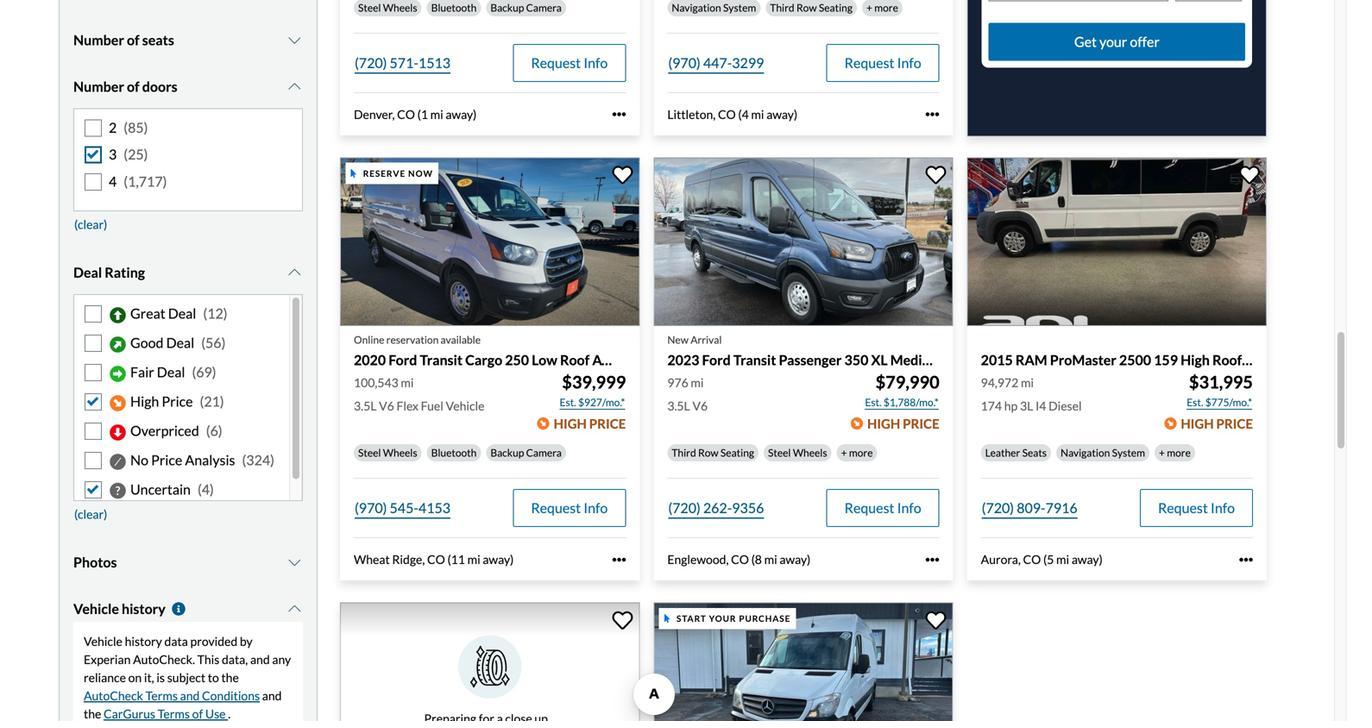 Task type: locate. For each thing, give the bounding box(es) containing it.
1 roof from the left
[[560, 352, 590, 368]]

0 vertical spatial number
[[73, 32, 124, 48]]

2 high price from the left
[[868, 416, 940, 432]]

1 vertical spatial third
[[672, 447, 696, 459]]

1 horizontal spatial roof
[[945, 352, 974, 368]]

0 horizontal spatial high price
[[554, 416, 626, 432]]

mi right (4
[[751, 107, 764, 122]]

2
[[109, 119, 117, 136]]

mouse pointer image inside start your purchase link
[[664, 615, 670, 623]]

navigation system up (970) 447-3299
[[672, 1, 756, 14]]

1 vertical spatial system
[[1112, 447, 1145, 459]]

chevron down image for number of seats
[[286, 33, 303, 47]]

the
[[221, 671, 239, 685], [84, 707, 101, 722]]

0 horizontal spatial high
[[554, 416, 587, 432]]

$31,995 est. $775/mo.*
[[1187, 372, 1253, 409]]

number inside dropdown button
[[73, 78, 124, 95]]

history left info circle icon
[[122, 601, 166, 618]]

2 (clear) button from the top
[[73, 502, 108, 528]]

0 vertical spatial navigation system
[[672, 1, 756, 14]]

(5
[[1044, 552, 1054, 567]]

number up number of doors
[[73, 32, 124, 48]]

1 horizontal spatial your
[[1100, 33, 1128, 50]]

1 horizontal spatial awd
[[996, 352, 1029, 368]]

0 horizontal spatial navigation system
[[672, 1, 756, 14]]

(720) 571-1513
[[355, 54, 451, 71]]

1 horizontal spatial 3.5l
[[668, 399, 690, 413]]

0 vertical spatial history
[[122, 601, 166, 618]]

3 (25)
[[109, 146, 148, 163]]

away) right the (5
[[1072, 552, 1103, 567]]

of inside dropdown button
[[127, 78, 140, 95]]

1 transit from the left
[[420, 352, 463, 368]]

1 vertical spatial history
[[125, 635, 162, 649]]

ford down reservation
[[389, 352, 417, 368]]

high
[[1181, 352, 1210, 368], [130, 393, 159, 410]]

est. down $31,995
[[1187, 396, 1204, 409]]

high price down est. $775/mo.* button
[[1181, 416, 1253, 432]]

request info for 7916
[[1158, 500, 1235, 517]]

navigation right seats
[[1061, 447, 1110, 459]]

request for 1513
[[531, 54, 581, 71]]

deal up good deal (56) in the left top of the page
[[168, 305, 196, 322]]

0 vertical spatial your
[[1100, 33, 1128, 50]]

0 horizontal spatial price
[[589, 416, 626, 432]]

away) for aurora, co (5 mi away)
[[1072, 552, 1103, 567]]

1 vertical spatial (970)
[[355, 500, 387, 517]]

request info for 4153
[[531, 500, 608, 517]]

co left (4
[[718, 107, 736, 122]]

number
[[73, 32, 124, 48], [73, 78, 124, 95]]

hp
[[1005, 399, 1018, 413]]

roof inside online reservation available 2020 ford transit cargo 250 low roof awd
[[560, 352, 590, 368]]

chevron down image inside photos dropdown button
[[286, 556, 303, 570]]

0 vertical spatial backup camera
[[491, 1, 562, 14]]

price right no
[[151, 452, 182, 469]]

0 horizontal spatial more
[[849, 447, 873, 459]]

new
[[668, 333, 689, 346]]

number up "2" on the top left of the page
[[73, 78, 124, 95]]

est. down $39,999
[[560, 396, 576, 409]]

and down any
[[262, 689, 282, 704]]

price down $1,788/mo.*
[[903, 416, 940, 432]]

0 horizontal spatial v6
[[379, 399, 394, 413]]

(720) left 809-
[[982, 500, 1014, 517]]

your right start
[[709, 614, 737, 624]]

0 vertical spatial row
[[797, 1, 817, 14]]

of left seats
[[127, 32, 140, 48]]

mouse pointer image for reserve now
[[351, 169, 356, 178]]

your inside get your offer button
[[1100, 33, 1128, 50]]

request info button for (720) 571-1513
[[513, 44, 626, 82]]

photos button
[[73, 541, 303, 584]]

2 horizontal spatial est.
[[1187, 396, 1204, 409]]

request info button for (720) 809-7916
[[1140, 489, 1253, 527]]

+ for third row seating
[[867, 1, 873, 14]]

reserve
[[363, 168, 406, 179]]

0 horizontal spatial navigation
[[672, 1, 721, 14]]

(720) for (720) 262-9356
[[668, 500, 701, 517]]

history for vehicle history data provided by experian autocheck. this data, and any reliance on it, is subject to the autocheck terms and conditions
[[125, 635, 162, 649]]

0 vertical spatial bluetooth
[[431, 1, 477, 14]]

high down est. $927/mo.* 'button'
[[554, 416, 587, 432]]

away) right "(1"
[[446, 107, 477, 122]]

0 horizontal spatial transit
[[420, 352, 463, 368]]

1 horizontal spatial price
[[903, 416, 940, 432]]

3 price from the left
[[1217, 416, 1253, 432]]

262-
[[703, 500, 732, 517]]

awd inside online reservation available 2020 ford transit cargo 250 low roof awd
[[592, 352, 626, 368]]

mouse pointer image left start
[[664, 615, 670, 623]]

1 of from the top
[[127, 32, 140, 48]]

2 price from the left
[[903, 416, 940, 432]]

1 vertical spatial price
[[151, 452, 182, 469]]

1 cargo from the left
[[465, 352, 503, 368]]

roof inside the new arrival 2023 ford transit passenger 350 xl medium roof lb awd
[[945, 352, 974, 368]]

co left (8
[[731, 552, 749, 567]]

of inside dropdown button
[[127, 32, 140, 48]]

of for seats
[[127, 32, 140, 48]]

est. inside $79,990 est. $1,788/mo.*
[[865, 396, 882, 409]]

roof
[[560, 352, 590, 368], [945, 352, 974, 368], [1213, 352, 1242, 368]]

(970) left 447-
[[668, 54, 701, 71]]

2 horizontal spatial +
[[1159, 447, 1165, 459]]

navigation
[[672, 1, 721, 14], [1061, 447, 1110, 459]]

third
[[770, 1, 795, 14], [672, 447, 696, 459]]

1 horizontal spatial the
[[221, 671, 239, 685]]

mi right (11
[[468, 552, 481, 567]]

away) right (11
[[483, 552, 514, 567]]

1 (clear) from the top
[[74, 217, 107, 232]]

info for (720) 262-9356
[[897, 500, 922, 517]]

447-
[[703, 54, 732, 71]]

1 high from the left
[[554, 416, 587, 432]]

high price down est. $1,788/mo.* button
[[868, 416, 940, 432]]

request for 3299
[[845, 54, 895, 71]]

1 vertical spatial number
[[73, 78, 124, 95]]

your for get
[[1100, 33, 1128, 50]]

+ more
[[867, 1, 898, 14], [841, 447, 873, 459], [1159, 447, 1191, 459]]

ellipsis h image for aurora, co (5 mi away)
[[1240, 553, 1253, 567]]

1 horizontal spatial high price
[[868, 416, 940, 432]]

reservation
[[386, 333, 439, 346]]

1 vertical spatial the
[[84, 707, 101, 722]]

wheels
[[383, 1, 417, 14], [383, 447, 417, 459], [793, 447, 827, 459]]

(12)
[[203, 305, 228, 322]]

0 horizontal spatial your
[[709, 614, 737, 624]]

transit left passenger
[[734, 352, 776, 368]]

co for littleton, co
[[718, 107, 736, 122]]

3 high from the left
[[1181, 416, 1214, 432]]

mi inside 976 mi 3.5l v6
[[691, 376, 704, 390]]

est. for $39,999
[[560, 396, 576, 409]]

xl
[[871, 352, 888, 368]]

1 vertical spatial row
[[698, 447, 719, 459]]

809-
[[1017, 500, 1046, 517]]

v6 left flex
[[379, 399, 394, 413]]

0 vertical spatial (clear) button
[[73, 212, 108, 237]]

and
[[250, 653, 270, 667], [180, 689, 200, 704], [262, 689, 282, 704]]

3 chevron down image from the top
[[286, 556, 303, 570]]

white 2017 mercedes-benz sprinter cargo 2500 144 v6 rwd van 4x2 5-speed automatic image
[[654, 603, 954, 722]]

3 high price from the left
[[1181, 416, 1253, 432]]

away) right (8
[[780, 552, 811, 567]]

v6 inside 976 mi 3.5l v6
[[693, 399, 708, 413]]

0 horizontal spatial +
[[841, 447, 847, 459]]

2 horizontal spatial high price
[[1181, 416, 1253, 432]]

wheat
[[354, 552, 390, 567]]

the inside and the
[[84, 707, 101, 722]]

v6
[[379, 399, 394, 413], [693, 399, 708, 413]]

(970) inside (970) 447-3299 "button"
[[668, 54, 701, 71]]

0 horizontal spatial third row seating
[[672, 447, 754, 459]]

ellipsis h image
[[612, 108, 626, 121], [926, 108, 940, 121], [612, 553, 626, 567], [926, 553, 940, 567], [1240, 553, 1253, 567]]

request for 9356
[[845, 500, 895, 517]]

cargo left van
[[1245, 352, 1282, 368]]

start your purchase link
[[654, 603, 957, 722]]

(1
[[417, 107, 428, 122]]

history for vehicle history
[[122, 601, 166, 618]]

mi down ram
[[1021, 376, 1034, 390]]

est. $927/mo.* button
[[559, 394, 626, 411]]

(720) for (720) 571-1513
[[355, 54, 387, 71]]

co left the (5
[[1023, 552, 1041, 567]]

1 horizontal spatial transit
[[734, 352, 776, 368]]

v6 down 2023
[[693, 399, 708, 413]]

2 awd from the left
[[996, 352, 1029, 368]]

est. inside $31,995 est. $775/mo.*
[[1187, 396, 1204, 409]]

price
[[589, 416, 626, 432], [903, 416, 940, 432], [1217, 416, 1253, 432]]

(970) left 545-
[[355, 500, 387, 517]]

(720) for (720) 809-7916
[[982, 500, 1014, 517]]

denver,
[[354, 107, 395, 122]]

976
[[668, 376, 689, 390]]

1 vertical spatial backup camera
[[491, 447, 562, 459]]

1 vertical spatial bluetooth
[[431, 447, 477, 459]]

of for doors
[[127, 78, 140, 95]]

mi up flex
[[401, 376, 414, 390]]

est. $775/mo.* button
[[1186, 394, 1253, 411]]

+ for navigation system
[[1159, 447, 1165, 459]]

2 high from the left
[[868, 416, 901, 432]]

price up overpriced (6)
[[162, 393, 193, 410]]

2 backup from the top
[[491, 447, 524, 459]]

1 v6 from the left
[[379, 399, 394, 413]]

(25)
[[124, 146, 148, 163]]

1 horizontal spatial est.
[[865, 396, 882, 409]]

lb
[[977, 352, 993, 368]]

high down est. $1,788/mo.* button
[[868, 416, 901, 432]]

vehicle right fuel at the bottom left
[[446, 399, 485, 413]]

high right 159
[[1181, 352, 1210, 368]]

0 horizontal spatial (970)
[[355, 500, 387, 517]]

number of seats button
[[73, 19, 303, 62]]

0 vertical spatial navigation
[[672, 1, 721, 14]]

roof up $39,999
[[560, 352, 590, 368]]

awd up 94,972
[[996, 352, 1029, 368]]

cargo inside online reservation available 2020 ford transit cargo 250 low roof awd
[[465, 352, 503, 368]]

price for $31,995
[[1217, 416, 1253, 432]]

request for 7916
[[1158, 500, 1208, 517]]

1 horizontal spatial navigation
[[1061, 447, 1110, 459]]

1 vertical spatial third row seating
[[672, 447, 754, 459]]

bluetooth down fuel at the bottom left
[[431, 447, 477, 459]]

mouse pointer image left reserve
[[351, 169, 356, 178]]

3
[[109, 146, 117, 163]]

0 vertical spatial high
[[1181, 352, 1210, 368]]

0 vertical spatial backup
[[491, 1, 524, 14]]

3.5l down 976
[[668, 399, 690, 413]]

aurora,
[[981, 552, 1021, 567]]

0 horizontal spatial the
[[84, 707, 101, 722]]

1 est. from the left
[[560, 396, 576, 409]]

info circle image
[[170, 603, 187, 616]]

3.5l down 100,543
[[354, 399, 377, 413]]

awd up $39,999
[[592, 352, 626, 368]]

transit down available at the left top of the page
[[420, 352, 463, 368]]

the right to
[[221, 671, 239, 685]]

fair
[[130, 364, 154, 381]]

1 vertical spatial high
[[130, 393, 159, 410]]

0 horizontal spatial (720)
[[355, 54, 387, 71]]

1 horizontal spatial third
[[770, 1, 795, 14]]

cargo
[[465, 352, 503, 368], [1245, 352, 1282, 368]]

chevron down image inside number of seats dropdown button
[[286, 33, 303, 47]]

row
[[797, 1, 817, 14], [698, 447, 719, 459]]

no price analysis (324)
[[130, 452, 274, 469]]

bluetooth up 1513 in the left top of the page
[[431, 1, 477, 14]]

info
[[584, 54, 608, 71], [897, 54, 922, 71], [584, 500, 608, 517], [897, 500, 922, 517], [1211, 500, 1235, 517]]

transit inside online reservation available 2020 ford transit cargo 250 low roof awd
[[420, 352, 463, 368]]

and inside and the
[[262, 689, 282, 704]]

(clear) up deal rating on the left of page
[[74, 217, 107, 232]]

transit inside the new arrival 2023 ford transit passenger 350 xl medium roof lb awd
[[734, 352, 776, 368]]

number of seats
[[73, 32, 174, 48]]

0 vertical spatial third row seating
[[770, 1, 853, 14]]

7916
[[1046, 500, 1078, 517]]

(970) 447-3299 button
[[668, 44, 765, 82]]

mi right (8
[[764, 552, 777, 567]]

seats
[[1023, 447, 1047, 459]]

2 v6 from the left
[[693, 399, 708, 413]]

price for $39,999
[[589, 416, 626, 432]]

1 horizontal spatial +
[[867, 1, 873, 14]]

3 roof from the left
[[1213, 352, 1242, 368]]

4 chevron down image from the top
[[286, 603, 303, 616]]

your inside start your purchase link
[[709, 614, 737, 624]]

request info for 3299
[[845, 54, 922, 71]]

0 vertical spatial mouse pointer image
[[351, 169, 356, 178]]

+ more for steel wheels
[[841, 447, 873, 459]]

cargo down available at the left top of the page
[[465, 352, 503, 368]]

price for no
[[151, 452, 182, 469]]

0 vertical spatial (clear)
[[74, 217, 107, 232]]

v6 for $39,999
[[379, 399, 394, 413]]

1 camera from the top
[[526, 1, 562, 14]]

1 vertical spatial (clear) button
[[73, 502, 108, 528]]

2 horizontal spatial price
[[1217, 416, 1253, 432]]

promaster
[[1050, 352, 1117, 368]]

2 number from the top
[[73, 78, 124, 95]]

est. for $31,995
[[1187, 396, 1204, 409]]

co left "(1"
[[397, 107, 415, 122]]

1 vertical spatial mouse pointer image
[[664, 615, 670, 623]]

4 (1,717)
[[109, 173, 167, 190]]

deal for great deal
[[168, 305, 196, 322]]

2 backup camera from the top
[[491, 447, 562, 459]]

1 horizontal spatial cargo
[[1245, 352, 1282, 368]]

(clear)
[[74, 217, 107, 232], [74, 507, 107, 522]]

1 backup camera from the top
[[491, 1, 562, 14]]

2 (clear) from the top
[[74, 507, 107, 522]]

+ for steel wheels
[[841, 447, 847, 459]]

away) right (4
[[767, 107, 798, 122]]

of
[[127, 32, 140, 48], [127, 78, 140, 95]]

vehicle up the experian
[[84, 635, 122, 649]]

deal down great deal (12)
[[166, 335, 194, 351]]

1 ford from the left
[[389, 352, 417, 368]]

conditions
[[202, 689, 260, 704]]

1 price from the left
[[589, 416, 626, 432]]

high price down est. $927/mo.* 'button'
[[554, 416, 626, 432]]

history up autocheck.
[[125, 635, 162, 649]]

leather seats
[[985, 447, 1047, 459]]

(970) for (970) 545-4153
[[355, 500, 387, 517]]

3 est. from the left
[[1187, 396, 1204, 409]]

0 vertical spatial camera
[[526, 1, 562, 14]]

navigation system down diesel
[[1061, 447, 1145, 459]]

denver, co (1 mi away)
[[354, 107, 477, 122]]

vehicle inside vehicle history data provided by experian autocheck. this data, and any reliance on it, is subject to the autocheck terms and conditions
[[84, 635, 122, 649]]

0 vertical spatial vehicle
[[446, 399, 485, 413]]

price
[[162, 393, 193, 410], [151, 452, 182, 469]]

your right get
[[1100, 33, 1128, 50]]

2 ford from the left
[[702, 352, 731, 368]]

1 horizontal spatial mouse pointer image
[[664, 615, 670, 623]]

number of doors
[[73, 78, 177, 95]]

2 horizontal spatial (720)
[[982, 500, 1014, 517]]

the down autocheck
[[84, 707, 101, 722]]

1 horizontal spatial ford
[[702, 352, 731, 368]]

co
[[397, 107, 415, 122], [718, 107, 736, 122], [427, 552, 445, 567], [731, 552, 749, 567], [1023, 552, 1041, 567]]

2 roof from the left
[[945, 352, 974, 368]]

navigation up (970) 447-3299
[[672, 1, 721, 14]]

chevron down image
[[286, 33, 303, 47], [286, 80, 303, 94], [286, 556, 303, 570], [286, 603, 303, 616]]

mi right 976
[[691, 376, 704, 390]]

2 horizontal spatial high
[[1181, 416, 1214, 432]]

0 vertical spatial of
[[127, 32, 140, 48]]

(clear) for fair deal
[[74, 507, 107, 522]]

(720) left 262-
[[668, 500, 701, 517]]

co for denver, co
[[397, 107, 415, 122]]

3.5l
[[354, 399, 377, 413], [668, 399, 690, 413]]

3.5l inside 100,543 mi 3.5l v6 flex fuel vehicle
[[354, 399, 377, 413]]

history
[[122, 601, 166, 618], [125, 635, 162, 649]]

0 horizontal spatial roof
[[560, 352, 590, 368]]

v6 inside 100,543 mi 3.5l v6 flex fuel vehicle
[[379, 399, 394, 413]]

of left doors
[[127, 78, 140, 95]]

(970) inside (970) 545-4153 'button'
[[355, 500, 387, 517]]

(clear) up photos
[[74, 507, 107, 522]]

0 vertical spatial (970)
[[668, 54, 701, 71]]

(8
[[751, 552, 762, 567]]

1 horizontal spatial third row seating
[[770, 1, 853, 14]]

1 horizontal spatial system
[[1112, 447, 1145, 459]]

1 high price from the left
[[554, 416, 626, 432]]

1 horizontal spatial more
[[875, 1, 898, 14]]

vehicle
[[446, 399, 485, 413], [73, 601, 119, 618], [84, 635, 122, 649]]

roof up $31,995
[[1213, 352, 1242, 368]]

1 vertical spatial navigation system
[[1061, 447, 1145, 459]]

mouse pointer image for start your purchase
[[664, 615, 670, 623]]

1 vertical spatial camera
[[526, 447, 562, 459]]

history inside vehicle history data provided by experian autocheck. this data, and any reliance on it, is subject to the autocheck terms and conditions
[[125, 635, 162, 649]]

2 chevron down image from the top
[[286, 80, 303, 94]]

est. inside $39,999 est. $927/mo.*
[[560, 396, 576, 409]]

1 vertical spatial backup
[[491, 447, 524, 459]]

ram
[[1016, 352, 1048, 368]]

0 vertical spatial seating
[[819, 1, 853, 14]]

1 vertical spatial navigation
[[1061, 447, 1110, 459]]

roof left lb
[[945, 352, 974, 368]]

vehicle down photos
[[73, 601, 119, 618]]

deal inside dropdown button
[[73, 264, 102, 281]]

ridge,
[[392, 552, 425, 567]]

2 bluetooth from the top
[[431, 447, 477, 459]]

2 est. from the left
[[865, 396, 882, 409]]

seating
[[819, 1, 853, 14], [721, 447, 754, 459]]

+
[[867, 1, 873, 14], [841, 447, 847, 459], [1159, 447, 1165, 459]]

0 horizontal spatial 3.5l
[[354, 399, 377, 413]]

2 of from the top
[[127, 78, 140, 95]]

976 mi 3.5l v6
[[668, 376, 708, 413]]

$79,990 est. $1,788/mo.*
[[865, 372, 940, 409]]

deal left "rating"
[[73, 264, 102, 281]]

1 chevron down image from the top
[[286, 33, 303, 47]]

2 transit from the left
[[734, 352, 776, 368]]

1 awd from the left
[[592, 352, 626, 368]]

white 2015 ram promaster 2500 159 high roof cargo van van front-wheel drive 6-speed automatic image
[[967, 157, 1267, 326]]

data,
[[222, 653, 248, 667]]

est. for $79,990
[[865, 396, 882, 409]]

online reservation available 2020 ford transit cargo 250 low roof awd
[[354, 333, 626, 368]]

2 3.5l from the left
[[668, 399, 690, 413]]

number inside dropdown button
[[73, 32, 124, 48]]

camera
[[526, 1, 562, 14], [526, 447, 562, 459]]

0 horizontal spatial cargo
[[465, 352, 503, 368]]

0 horizontal spatial system
[[723, 1, 756, 14]]

high down est. $775/mo.* button
[[1181, 416, 1214, 432]]

1 horizontal spatial (970)
[[668, 54, 701, 71]]

(clear) button up deal rating on the left of page
[[73, 212, 108, 237]]

high down fair
[[130, 393, 159, 410]]

0 horizontal spatial high
[[130, 393, 159, 410]]

0 vertical spatial the
[[221, 671, 239, 685]]

1 horizontal spatial v6
[[693, 399, 708, 413]]

2 vertical spatial vehicle
[[84, 635, 122, 649]]

1 number from the top
[[73, 32, 124, 48]]

1 vertical spatial seating
[[721, 447, 754, 459]]

chevron down image for number of doors
[[286, 80, 303, 94]]

price down '$775/mo.*' at the bottom right of page
[[1217, 416, 1253, 432]]

(clear) for (1,717)
[[74, 217, 107, 232]]

(clear) button up photos
[[73, 502, 108, 528]]

away) for englewood, co (8 mi away)
[[780, 552, 811, 567]]

price down $927/mo.*
[[589, 416, 626, 432]]

deal right fair
[[157, 364, 185, 381]]

3.5l inside 976 mi 3.5l v6
[[668, 399, 690, 413]]

0 horizontal spatial est.
[[560, 396, 576, 409]]

0 vertical spatial price
[[162, 393, 193, 410]]

vehicle history data provided by experian autocheck. this data, and any reliance on it, is subject to the autocheck terms and conditions
[[84, 635, 291, 704]]

navigation system
[[672, 1, 756, 14], [1061, 447, 1145, 459]]

0 horizontal spatial awd
[[592, 352, 626, 368]]

chevron down image inside number of doors dropdown button
[[286, 80, 303, 94]]

0 vertical spatial system
[[723, 1, 756, 14]]

ford down arrival
[[702, 352, 731, 368]]

9356
[[732, 500, 764, 517]]

1 vertical spatial (clear)
[[74, 507, 107, 522]]

est. left $1,788/mo.*
[[865, 396, 882, 409]]

request
[[531, 54, 581, 71], [845, 54, 895, 71], [531, 500, 581, 517], [845, 500, 895, 517], [1158, 500, 1208, 517]]

1 3.5l from the left
[[354, 399, 377, 413]]

1 (clear) button from the top
[[73, 212, 108, 237]]

1 vertical spatial of
[[127, 78, 140, 95]]

1 vertical spatial your
[[709, 614, 737, 624]]

roof for $79,990
[[945, 352, 974, 368]]

2 horizontal spatial roof
[[1213, 352, 1242, 368]]

mouse pointer image
[[351, 169, 356, 178], [664, 615, 670, 623]]

deal for fair deal
[[157, 364, 185, 381]]

0 vertical spatial third
[[770, 1, 795, 14]]

1 horizontal spatial high
[[868, 416, 901, 432]]

(720) left 571-
[[355, 54, 387, 71]]

1 vertical spatial vehicle
[[73, 601, 119, 618]]

0 horizontal spatial ford
[[389, 352, 417, 368]]



Task type: vqa. For each thing, say whether or not it's contained in the screenshot.


Task type: describe. For each thing, give the bounding box(es) containing it.
3l
[[1020, 399, 1033, 413]]

co left (11
[[427, 552, 445, 567]]

available
[[441, 333, 481, 346]]

2020
[[354, 352, 386, 368]]

white 2020 ford transit cargo 250 low roof awd van all-wheel drive automatic image
[[340, 157, 640, 326]]

ellipsis h image for denver, co (1 mi away)
[[612, 108, 626, 121]]

i4
[[1036, 399, 1047, 413]]

price for high
[[162, 393, 193, 410]]

blue metallic 2023 ford transit passenger 350 xl medium roof lb awd van all-wheel drive automatic image
[[654, 157, 954, 326]]

request for 4153
[[531, 500, 581, 517]]

1 horizontal spatial navigation system
[[1061, 447, 1145, 459]]

start your purchase
[[677, 614, 791, 624]]

it,
[[144, 671, 154, 685]]

1 horizontal spatial row
[[797, 1, 817, 14]]

offer
[[1130, 33, 1160, 50]]

and left any
[[250, 653, 270, 667]]

roof for $39,999
[[560, 352, 590, 368]]

3299
[[732, 54, 764, 71]]

good
[[130, 335, 164, 351]]

(11
[[448, 552, 465, 567]]

vehicle for vehicle history data provided by experian autocheck. this data, and any reliance on it, is subject to the autocheck terms and conditions
[[84, 635, 122, 649]]

chevron down image for photos
[[286, 556, 303, 570]]

100,543
[[354, 376, 399, 390]]

4153
[[419, 500, 451, 517]]

ford inside online reservation available 2020 ford transit cargo 250 low roof awd
[[389, 352, 417, 368]]

(720) 809-7916
[[982, 500, 1078, 517]]

autocheck terms and conditions link
[[84, 689, 260, 704]]

wheat ridge, co (11 mi away)
[[354, 552, 514, 567]]

purchase
[[739, 614, 791, 624]]

350
[[845, 352, 869, 368]]

0 horizontal spatial row
[[698, 447, 719, 459]]

more for navigation system
[[1167, 447, 1191, 459]]

is
[[157, 671, 165, 685]]

diesel
[[1049, 399, 1082, 413]]

$79,990
[[876, 372, 940, 393]]

(4
[[738, 107, 749, 122]]

to
[[208, 671, 219, 685]]

uncertain
[[130, 481, 191, 498]]

number of doors button
[[73, 65, 303, 108]]

online
[[354, 333, 384, 346]]

2 camera from the top
[[526, 447, 562, 459]]

$39,999 est. $927/mo.*
[[560, 372, 626, 409]]

request info for 9356
[[845, 500, 922, 517]]

1 bluetooth from the top
[[431, 1, 477, 14]]

passenger
[[779, 352, 842, 368]]

(720) 571-1513 button
[[354, 44, 451, 82]]

(324)
[[242, 452, 274, 469]]

2 cargo from the left
[[1245, 352, 1282, 368]]

on
[[128, 671, 142, 685]]

2023
[[668, 352, 700, 368]]

ellipsis h image for englewood, co (8 mi away)
[[926, 553, 940, 567]]

(1,717)
[[124, 173, 167, 190]]

high price (21)
[[130, 393, 224, 410]]

doors
[[142, 78, 177, 95]]

94,972 mi 174 hp 3l i4 diesel
[[981, 376, 1082, 413]]

price for $79,990
[[903, 416, 940, 432]]

overpriced
[[130, 422, 199, 439]]

deal for good deal
[[166, 335, 194, 351]]

high for $39,999
[[554, 416, 587, 432]]

high for $31,995
[[1181, 416, 1214, 432]]

fuel
[[421, 399, 444, 413]]

deal rating button
[[73, 251, 303, 294]]

mi right the (5
[[1057, 552, 1070, 567]]

autocheck
[[84, 689, 143, 704]]

no
[[130, 452, 148, 469]]

more for third row seating
[[875, 1, 898, 14]]

analysis
[[185, 452, 235, 469]]

info for (970) 447-3299
[[897, 54, 922, 71]]

request info button for (970) 447-3299
[[827, 44, 940, 82]]

$775/mo.*
[[1206, 396, 1253, 409]]

experian
[[84, 653, 131, 667]]

high price for $79,990
[[868, 416, 940, 432]]

subject
[[167, 671, 205, 685]]

request info button for (970) 545-4153
[[513, 489, 626, 527]]

co for englewood, co
[[731, 552, 749, 567]]

request info for 1513
[[531, 54, 608, 71]]

1 horizontal spatial high
[[1181, 352, 1210, 368]]

(970) 545-4153 button
[[354, 489, 451, 527]]

v6 for $79,990
[[693, 399, 708, 413]]

ford inside the new arrival 2023 ford transit passenger 350 xl medium roof lb awd
[[702, 352, 731, 368]]

mi inside 94,972 mi 174 hp 3l i4 diesel
[[1021, 376, 1034, 390]]

high price for $39,999
[[554, 416, 626, 432]]

3.5l for $39,999
[[354, 399, 377, 413]]

get your offer
[[1075, 33, 1160, 50]]

571-
[[390, 54, 419, 71]]

(720) 262-9356 button
[[668, 489, 765, 527]]

awd inside the new arrival 2023 ford transit passenger 350 xl medium roof lb awd
[[996, 352, 1029, 368]]

away) for littleton, co (4 mi away)
[[767, 107, 798, 122]]

great deal (12)
[[130, 305, 228, 322]]

100,543 mi 3.5l v6 flex fuel vehicle
[[354, 376, 485, 413]]

any
[[272, 653, 291, 667]]

now
[[408, 168, 433, 179]]

174
[[981, 399, 1002, 413]]

(970) 545-4153
[[355, 500, 451, 517]]

request info button for (720) 262-9356
[[827, 489, 940, 527]]

(clear) button for (1,717)
[[73, 212, 108, 237]]

photos
[[73, 554, 117, 571]]

(85)
[[124, 119, 148, 136]]

vehicle history
[[73, 601, 166, 618]]

(clear) button for fair deal
[[73, 502, 108, 528]]

(970) for (970) 447-3299
[[668, 54, 701, 71]]

seats
[[142, 32, 174, 48]]

reserve now
[[363, 168, 433, 179]]

vehicle photo unavailable image
[[340, 603, 640, 722]]

(4)
[[198, 481, 214, 498]]

overpriced (6)
[[130, 422, 222, 439]]

vehicle for vehicle history
[[73, 601, 119, 618]]

info for (720) 809-7916
[[1211, 500, 1235, 517]]

chevron down image
[[286, 266, 303, 280]]

info for (720) 571-1513
[[584, 54, 608, 71]]

good deal (56)
[[130, 335, 226, 351]]

$39,999
[[562, 372, 626, 393]]

2500
[[1120, 352, 1152, 368]]

(970) 447-3299
[[668, 54, 764, 71]]

flex
[[397, 399, 419, 413]]

vehicle inside 100,543 mi 3.5l v6 flex fuel vehicle
[[446, 399, 485, 413]]

away) for denver, co (1 mi away)
[[446, 107, 477, 122]]

(56)
[[201, 335, 226, 351]]

mi inside 100,543 mi 3.5l v6 flex fuel vehicle
[[401, 376, 414, 390]]

littleton,
[[668, 107, 716, 122]]

your for start
[[709, 614, 737, 624]]

94,972
[[981, 376, 1019, 390]]

250
[[505, 352, 529, 368]]

more for steel wheels
[[849, 447, 873, 459]]

high price for $31,995
[[1181, 416, 1253, 432]]

est. $1,788/mo.* button
[[864, 394, 940, 411]]

info for (970) 545-4153
[[584, 500, 608, 517]]

and down subject
[[180, 689, 200, 704]]

ellipsis h image for littleton, co (4 mi away)
[[926, 108, 940, 121]]

1 backup from the top
[[491, 1, 524, 14]]

leather
[[985, 447, 1021, 459]]

high for $79,990
[[868, 416, 901, 432]]

$1,788/mo.*
[[884, 396, 939, 409]]

co for aurora, co
[[1023, 552, 1041, 567]]

autocheck.
[[133, 653, 195, 667]]

rating
[[105, 264, 145, 281]]

3.5l for $79,990
[[668, 399, 690, 413]]

start
[[677, 614, 707, 624]]

+ more for navigation system
[[1159, 447, 1191, 459]]

1 horizontal spatial seating
[[819, 1, 853, 14]]

the inside vehicle history data provided by experian autocheck. this data, and any reliance on it, is subject to the autocheck terms and conditions
[[221, 671, 239, 685]]

number for number of doors
[[73, 78, 124, 95]]

low
[[532, 352, 558, 368]]

great
[[130, 305, 165, 322]]

0 horizontal spatial seating
[[721, 447, 754, 459]]

$31,995
[[1189, 372, 1253, 393]]

545-
[[390, 500, 419, 517]]

+ more for third row seating
[[867, 1, 898, 14]]

terms
[[146, 689, 178, 704]]

number for number of seats
[[73, 32, 124, 48]]

mi right "(1"
[[430, 107, 443, 122]]

ellipsis h image for wheat ridge, co (11 mi away)
[[612, 553, 626, 567]]



